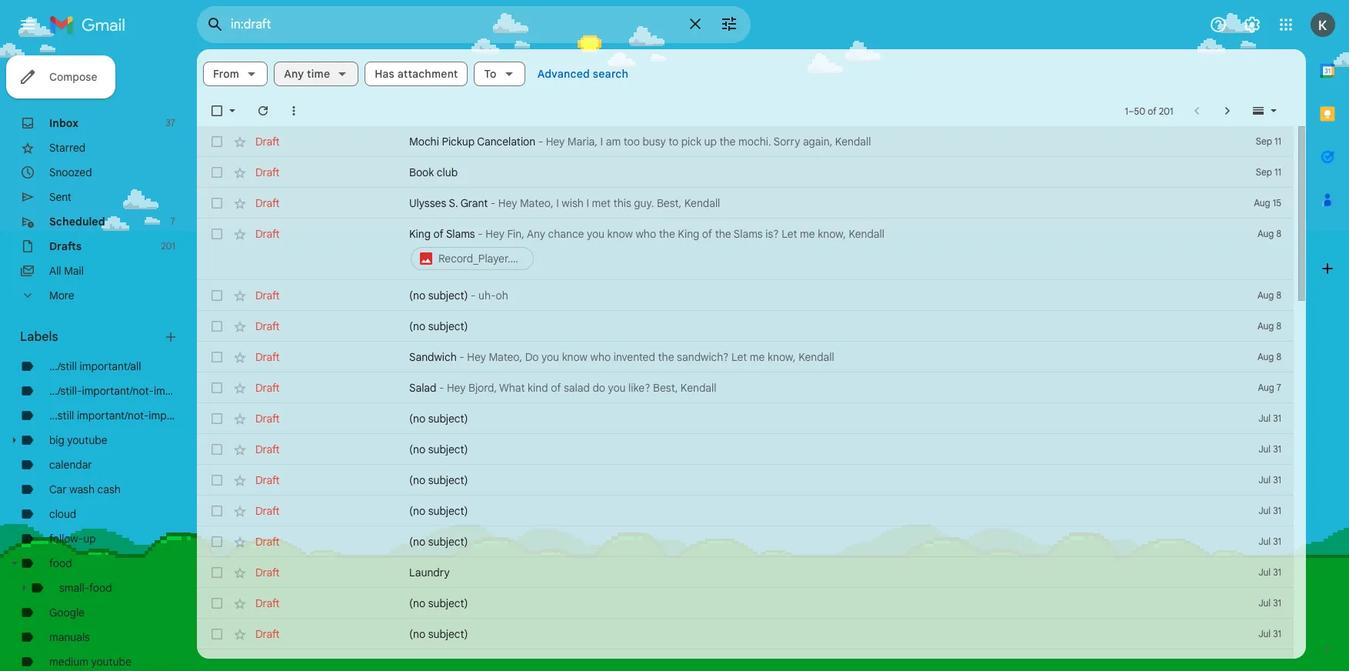 Task type: locate. For each thing, give the bounding box(es) containing it.
important up ...still important/not-important
[[154, 384, 202, 398]]

0 vertical spatial important/not-
[[82, 384, 154, 398]]

small-food
[[59, 581, 112, 595]]

let right sandwich?
[[732, 350, 747, 364]]

3 (no subject) from the top
[[409, 443, 468, 456]]

subject) for (no subject) link corresponding to 12th 'row' from the top of the main content containing from
[[428, 504, 468, 518]]

8 (no from the top
[[409, 596, 426, 610]]

31 for 11th 'row' from the top of the main content containing from
[[1274, 474, 1282, 486]]

refresh image
[[256, 103, 271, 119]]

0 horizontal spatial know,
[[768, 350, 796, 364]]

1 vertical spatial who
[[591, 350, 611, 364]]

8 row from the top
[[197, 372, 1294, 403]]

1 vertical spatial important/not-
[[77, 409, 149, 423]]

sent
[[49, 190, 72, 204]]

8 jul 31 from the top
[[1259, 628, 1282, 640]]

jul 31 for 15th 'row' from the top of the main content containing from
[[1259, 597, 1282, 609]]

0 vertical spatial food
[[49, 556, 72, 570]]

0 vertical spatial sep
[[1257, 135, 1273, 147]]

8 31 from the top
[[1274, 628, 1282, 640]]

know
[[608, 227, 633, 241], [562, 350, 588, 364]]

0 vertical spatial 201
[[1160, 105, 1174, 117]]

aug
[[1255, 197, 1271, 209], [1258, 228, 1275, 239], [1258, 289, 1275, 301], [1258, 320, 1275, 332], [1258, 351, 1275, 362], [1259, 382, 1275, 393]]

youtube for big youtube
[[67, 433, 107, 447]]

who down 'guy.'
[[636, 227, 657, 241]]

hey left fin,
[[486, 227, 505, 241]]

subject) for (no subject) link for 16th 'row' from the top
[[428, 627, 468, 641]]

i left the met on the top left of the page
[[587, 196, 589, 210]]

invented
[[614, 350, 656, 364]]

2 jul 31 from the top
[[1259, 443, 1282, 455]]

0 horizontal spatial up
[[83, 532, 96, 546]]

labels heading
[[20, 329, 163, 345]]

1 king from the left
[[409, 227, 431, 241]]

11 draft from the top
[[256, 473, 280, 487]]

3 subject) from the top
[[428, 412, 468, 426]]

1 horizontal spatial 201
[[1160, 105, 1174, 117]]

201
[[1160, 105, 1174, 117], [161, 240, 175, 252]]

1 horizontal spatial any
[[527, 227, 546, 241]]

mochi.
[[739, 135, 772, 149]]

hey left the maria,
[[546, 135, 565, 149]]

5 (no subject) from the top
[[409, 504, 468, 518]]

0 horizontal spatial know
[[562, 350, 588, 364]]

know up salad
[[562, 350, 588, 364]]

0 horizontal spatial me
[[750, 350, 765, 364]]

14 row from the top
[[197, 557, 1294, 588]]

4 (no subject) from the top
[[409, 473, 468, 487]]

(no subject) link for 15th 'row' from the top of the main content containing from
[[409, 596, 1210, 611]]

know,
[[818, 227, 846, 241], [768, 350, 796, 364]]

0 vertical spatial up
[[705, 135, 717, 149]]

.../still-important/not-important
[[49, 384, 202, 398]]

8 subject) from the top
[[428, 596, 468, 610]]

1 vertical spatial let
[[732, 350, 747, 364]]

4 (no from the top
[[409, 443, 426, 456]]

2 (no from the top
[[409, 319, 426, 333]]

3 (no subject) link from the top
[[409, 442, 1210, 457]]

0 vertical spatial important
[[154, 384, 202, 398]]

1 vertical spatial youtube
[[91, 655, 131, 669]]

15 row from the top
[[197, 588, 1294, 619]]

of right kind
[[551, 381, 561, 395]]

any right fin,
[[527, 227, 546, 241]]

sandwich
[[409, 350, 457, 364]]

7 (no subject) link from the top
[[409, 596, 1210, 611]]

0 vertical spatial any
[[284, 67, 304, 81]]

1 horizontal spatial you
[[587, 227, 605, 241]]

1 vertical spatial know,
[[768, 350, 796, 364]]

important/not- up ...still important/not-important link
[[82, 384, 154, 398]]

mateo, left do
[[489, 350, 523, 364]]

cell
[[409, 226, 1218, 272]]

0 horizontal spatial you
[[542, 350, 560, 364]]

slams left is?
[[734, 227, 763, 241]]

14 draft from the top
[[256, 566, 280, 580]]

cell containing king of slams
[[409, 226, 1218, 272]]

hey for hey maria, i am too busy to pick up the mochi. sorry again, kendall
[[546, 135, 565, 149]]

up inside labels navigation
[[83, 532, 96, 546]]

do
[[525, 350, 539, 364]]

1 horizontal spatial know,
[[818, 227, 846, 241]]

0 vertical spatial you
[[587, 227, 605, 241]]

busy
[[643, 135, 666, 149]]

31 for 16th 'row' from the top
[[1274, 628, 1282, 640]]

1 vertical spatial you
[[542, 350, 560, 364]]

4 31 from the top
[[1274, 505, 1282, 516]]

any left time
[[284, 67, 304, 81]]

drafts
[[49, 239, 82, 253]]

car
[[49, 483, 67, 496]]

6 31 from the top
[[1274, 566, 1282, 578]]

jul 31 for 8th 'row' from the bottom
[[1259, 443, 1282, 455]]

of right 50
[[1148, 105, 1157, 117]]

calendar
[[49, 458, 92, 472]]

0 vertical spatial 7
[[171, 215, 175, 227]]

2 sep 11 from the top
[[1257, 166, 1282, 178]]

1 vertical spatial sep
[[1257, 166, 1273, 178]]

0 vertical spatial me
[[800, 227, 816, 241]]

sep up aug 15
[[1257, 166, 1273, 178]]

None search field
[[197, 6, 751, 43]]

car wash cash
[[49, 483, 121, 496]]

31
[[1274, 413, 1282, 424], [1274, 443, 1282, 455], [1274, 474, 1282, 486], [1274, 505, 1282, 516], [1274, 536, 1282, 547], [1274, 566, 1282, 578], [1274, 597, 1282, 609], [1274, 628, 1282, 640]]

who
[[636, 227, 657, 241], [591, 350, 611, 364]]

starred
[[49, 141, 86, 155]]

5 (no from the top
[[409, 473, 426, 487]]

(no subject) link for 11th 'row' from the top of the main content containing from
[[409, 473, 1210, 488]]

1 vertical spatial 11
[[1275, 166, 1282, 178]]

1 vertical spatial 201
[[161, 240, 175, 252]]

aug 8
[[1258, 228, 1282, 239], [1258, 289, 1282, 301], [1258, 320, 1282, 332], [1258, 351, 1282, 362]]

3 jul 31 from the top
[[1259, 474, 1282, 486]]

gmail image
[[49, 9, 133, 40]]

1 vertical spatial food
[[89, 581, 112, 595]]

31 for 8th 'row' from the bottom
[[1274, 443, 1282, 455]]

3 (no from the top
[[409, 412, 426, 426]]

1 horizontal spatial let
[[782, 227, 798, 241]]

slams down s.
[[446, 227, 475, 241]]

sep 11 down "toggle split pane mode" image
[[1257, 135, 1282, 147]]

13 draft from the top
[[256, 535, 280, 549]]

6 draft from the top
[[256, 319, 280, 333]]

0 vertical spatial sep 11
[[1257, 135, 1282, 147]]

1 subject) from the top
[[428, 289, 468, 302]]

5 jul 31 from the top
[[1259, 536, 1282, 547]]

0 vertical spatial 11
[[1275, 135, 1282, 147]]

2 horizontal spatial you
[[608, 381, 626, 395]]

10 row from the top
[[197, 434, 1294, 465]]

salad
[[409, 381, 437, 395]]

7 subject) from the top
[[428, 535, 468, 549]]

any time
[[284, 67, 330, 81]]

clear search image
[[680, 8, 711, 39]]

follow-up
[[49, 532, 96, 546]]

6 subject) from the top
[[428, 504, 468, 518]]

(no subject) for 15th 'row' from the top of the main content containing from
[[409, 596, 468, 610]]

1 11 from the top
[[1275, 135, 1282, 147]]

know down this
[[608, 227, 633, 241]]

jul 31 for 16th 'row' from the top
[[1259, 628, 1282, 640]]

important/not-
[[82, 384, 154, 398], [77, 409, 149, 423]]

main content
[[197, 49, 1307, 671]]

follow-
[[49, 532, 83, 546]]

kendall
[[836, 135, 872, 149], [685, 196, 721, 210], [849, 227, 885, 241], [799, 350, 835, 364], [681, 381, 717, 395]]

...still important/not-important
[[49, 409, 197, 423]]

slams
[[446, 227, 475, 241], [734, 227, 763, 241]]

0 horizontal spatial slams
[[446, 227, 475, 241]]

9 (no from the top
[[409, 627, 426, 641]]

Search mail text field
[[231, 17, 677, 32]]

1 horizontal spatial i
[[587, 196, 589, 210]]

i
[[601, 135, 603, 149], [557, 196, 559, 210], [587, 196, 589, 210]]

hey up bjord,
[[467, 350, 486, 364]]

hey up fin,
[[499, 196, 517, 210]]

(no subject) for 12th 'row' from the top of the main content containing from
[[409, 504, 468, 518]]

3 row from the top
[[197, 188, 1294, 219]]

1 vertical spatial 7
[[1277, 382, 1282, 393]]

(no for 15th 'row' from the top of the main content containing from
[[409, 596, 426, 610]]

let right is?
[[782, 227, 798, 241]]

201 inside labels navigation
[[161, 240, 175, 252]]

toggle split pane mode image
[[1251, 103, 1267, 119]]

subject) for (no subject) link corresponding to sixth 'row' from the top
[[428, 319, 468, 333]]

1 slams from the left
[[446, 227, 475, 241]]

1 vertical spatial important
[[149, 409, 197, 423]]

2 vertical spatial you
[[608, 381, 626, 395]]

important/not- for ...still
[[77, 409, 149, 423]]

you right do
[[542, 350, 560, 364]]

snoozed link
[[49, 165, 92, 179]]

you right chance
[[587, 227, 605, 241]]

1
[[1126, 105, 1129, 117]]

(no subject) for 16th 'row' from the top
[[409, 627, 468, 641]]

2 subject) from the top
[[428, 319, 468, 333]]

1 horizontal spatial slams
[[734, 227, 763, 241]]

...still
[[49, 409, 74, 423]]

(no subject) for 9th 'row' from the top of the main content containing from
[[409, 412, 468, 426]]

important/all
[[80, 359, 141, 373]]

0 horizontal spatial 7
[[171, 215, 175, 227]]

chance
[[548, 227, 584, 241]]

youtube right medium
[[91, 655, 131, 669]]

me
[[800, 227, 816, 241], [750, 350, 765, 364]]

important/not- for .../still-
[[82, 384, 154, 398]]

i left am
[[601, 135, 603, 149]]

main menu image
[[18, 15, 37, 34]]

2 31 from the top
[[1274, 443, 1282, 455]]

calendar link
[[49, 458, 92, 472]]

6 jul 31 from the top
[[1259, 566, 1282, 578]]

5 31 from the top
[[1274, 536, 1282, 547]]

tab list
[[1307, 49, 1350, 616]]

0 vertical spatial youtube
[[67, 433, 107, 447]]

0 horizontal spatial let
[[732, 350, 747, 364]]

manuals link
[[49, 630, 90, 644]]

(no for 9th 'row' from the top of the main content containing from
[[409, 412, 426, 426]]

i left wish in the left top of the page
[[557, 196, 559, 210]]

sent link
[[49, 190, 72, 204]]

3 31 from the top
[[1274, 474, 1282, 486]]

6 (no subject) link from the top
[[409, 534, 1210, 549]]

1 vertical spatial know
[[562, 350, 588, 364]]

6 (no subject) from the top
[[409, 535, 468, 549]]

1 horizontal spatial know
[[608, 227, 633, 241]]

subject) for (no subject) link for 8th 'row' from the bottom
[[428, 443, 468, 456]]

0 horizontal spatial who
[[591, 350, 611, 364]]

mail
[[64, 264, 84, 278]]

0 horizontal spatial any
[[284, 67, 304, 81]]

hey
[[546, 135, 565, 149], [499, 196, 517, 210], [486, 227, 505, 241], [467, 350, 486, 364], [447, 381, 466, 395]]

of down ulysses
[[434, 227, 444, 241]]

all mail link
[[49, 264, 84, 278]]

(no for 11th 'row' from the top of the main content containing from
[[409, 473, 426, 487]]

me right sandwich?
[[750, 350, 765, 364]]

1 draft from the top
[[256, 135, 280, 149]]

you right the do
[[608, 381, 626, 395]]

support image
[[1210, 15, 1228, 34]]

0 horizontal spatial i
[[557, 196, 559, 210]]

sep down "toggle split pane mode" image
[[1257, 135, 1273, 147]]

1 horizontal spatial king
[[678, 227, 700, 241]]

7 (no subject) from the top
[[409, 596, 468, 610]]

best,
[[657, 196, 682, 210], [653, 381, 678, 395]]

1 horizontal spatial 7
[[1277, 382, 1282, 393]]

- right grant
[[491, 196, 496, 210]]

mochi
[[409, 135, 439, 149]]

best, right 'guy.'
[[657, 196, 682, 210]]

me right is?
[[800, 227, 816, 241]]

None checkbox
[[209, 195, 225, 211], [209, 226, 225, 242], [209, 319, 225, 334], [209, 349, 225, 365], [209, 380, 225, 396], [209, 473, 225, 488], [209, 503, 225, 519], [209, 565, 225, 580], [209, 596, 225, 611], [209, 657, 225, 671], [209, 195, 225, 211], [209, 226, 225, 242], [209, 319, 225, 334], [209, 349, 225, 365], [209, 380, 225, 396], [209, 473, 225, 488], [209, 503, 225, 519], [209, 565, 225, 580], [209, 596, 225, 611], [209, 657, 225, 671]]

0 vertical spatial let
[[782, 227, 798, 241]]

1 horizontal spatial who
[[636, 227, 657, 241]]

0 horizontal spatial king
[[409, 227, 431, 241]]

(no for sixth 'row' from the top
[[409, 319, 426, 333]]

7 jul 31 from the top
[[1259, 597, 1282, 609]]

what
[[500, 381, 525, 395]]

5 subject) from the top
[[428, 473, 468, 487]]

salad - hey bjord, what kind of salad do you like? best, kendall
[[409, 381, 717, 395]]

1 sep 11 from the top
[[1257, 135, 1282, 147]]

1 vertical spatial sep 11
[[1257, 166, 1282, 178]]

2 8 from the top
[[1277, 289, 1282, 301]]

2 (no subject) link from the top
[[409, 411, 1210, 426]]

(no subject) link for 13th 'row' from the top
[[409, 534, 1210, 549]]

- right salad
[[439, 381, 444, 395]]

16 row from the top
[[197, 619, 1294, 650]]

(no subject) link for 16th 'row' from the top
[[409, 626, 1210, 642]]

important
[[154, 384, 202, 398], [149, 409, 197, 423]]

bjord,
[[469, 381, 497, 395]]

1 horizontal spatial up
[[705, 135, 717, 149]]

important/not- down .../still-important/not-important link
[[77, 409, 149, 423]]

jul 31
[[1259, 413, 1282, 424], [1259, 443, 1282, 455], [1259, 474, 1282, 486], [1259, 505, 1282, 516], [1259, 536, 1282, 547], [1259, 566, 1282, 578], [1259, 597, 1282, 609], [1259, 628, 1282, 640]]

small-food link
[[59, 581, 112, 595]]

king of slams - hey fin, any chance you know who the king of the slams is? let me know,  kendall
[[409, 227, 885, 241]]

0 vertical spatial who
[[636, 227, 657, 241]]

1 8 from the top
[[1277, 228, 1282, 239]]

attachment
[[398, 67, 458, 81]]

2 slams from the left
[[734, 227, 763, 241]]

-
[[538, 135, 543, 149], [491, 196, 496, 210], [478, 227, 483, 241], [471, 289, 476, 302], [460, 350, 465, 364], [439, 381, 444, 395]]

too
[[624, 135, 640, 149]]

important down .../still-important/not-important
[[149, 409, 197, 423]]

8 draft from the top
[[256, 381, 280, 395]]

(no subject) for 8th 'row' from the bottom
[[409, 443, 468, 456]]

2 horizontal spatial i
[[601, 135, 603, 149]]

let
[[782, 227, 798, 241], [732, 350, 747, 364]]

hey left bjord,
[[447, 381, 466, 395]]

(no for 8th 'row' from the bottom
[[409, 443, 426, 456]]

grant
[[461, 196, 488, 210]]

1 vertical spatial mateo,
[[489, 350, 523, 364]]

1 (no subject) from the top
[[409, 319, 468, 333]]

1 (no subject) link from the top
[[409, 319, 1210, 334]]

inbox
[[49, 116, 78, 130]]

0 vertical spatial mateo,
[[520, 196, 554, 210]]

(no subject) link
[[409, 319, 1210, 334], [409, 411, 1210, 426], [409, 442, 1210, 457], [409, 473, 1210, 488], [409, 503, 1210, 519], [409, 534, 1210, 549], [409, 596, 1210, 611], [409, 626, 1210, 642]]

google
[[49, 606, 85, 620]]

medium youtube link
[[49, 655, 131, 669]]

1 31 from the top
[[1274, 413, 1282, 424]]

4 (no subject) link from the top
[[409, 473, 1210, 488]]

1 vertical spatial best,
[[653, 381, 678, 395]]

scheduled link
[[49, 215, 105, 229]]

youtube up calendar link
[[67, 433, 107, 447]]

1 jul 31 from the top
[[1259, 413, 1282, 424]]

7 (no from the top
[[409, 535, 426, 549]]

any time button
[[274, 62, 359, 86]]

mateo, left wish in the left top of the page
[[520, 196, 554, 210]]

row
[[197, 126, 1294, 157], [197, 157, 1294, 188], [197, 188, 1294, 219], [197, 219, 1294, 280], [197, 280, 1294, 311], [197, 311, 1294, 342], [197, 342, 1294, 372], [197, 372, 1294, 403], [197, 403, 1294, 434], [197, 434, 1294, 465], [197, 465, 1294, 496], [197, 496, 1294, 526], [197, 526, 1294, 557], [197, 557, 1294, 588], [197, 588, 1294, 619], [197, 619, 1294, 650], [197, 650, 1294, 671]]

aug 7
[[1259, 382, 1282, 393]]

- right cancelation
[[538, 135, 543, 149]]

1 vertical spatial up
[[83, 532, 96, 546]]

4 subject) from the top
[[428, 443, 468, 456]]

has attachment
[[375, 67, 458, 81]]

any inside popup button
[[284, 67, 304, 81]]

(no subject) link for 9th 'row' from the top of the main content containing from
[[409, 411, 1210, 426]]

cancelation
[[477, 135, 536, 149]]

(no subject) link for sixth 'row' from the top
[[409, 319, 1210, 334]]

0 horizontal spatial 201
[[161, 240, 175, 252]]

2 (no subject) from the top
[[409, 412, 468, 426]]

mateo,
[[520, 196, 554, 210], [489, 350, 523, 364]]

8 (no subject) from the top
[[409, 627, 468, 641]]

up inside 'row'
[[705, 135, 717, 149]]

None checkbox
[[209, 103, 225, 119], [209, 134, 225, 149], [209, 165, 225, 180], [209, 288, 225, 303], [209, 411, 225, 426], [209, 442, 225, 457], [209, 534, 225, 549], [209, 626, 225, 642], [209, 103, 225, 119], [209, 134, 225, 149], [209, 165, 225, 180], [209, 288, 225, 303], [209, 411, 225, 426], [209, 442, 225, 457], [209, 534, 225, 549], [209, 626, 225, 642]]

sep 11 up aug 15
[[1257, 166, 1282, 178]]

11
[[1275, 135, 1282, 147], [1275, 166, 1282, 178]]

best, right like?
[[653, 381, 678, 395]]

(no subject) link for 8th 'row' from the bottom
[[409, 442, 1210, 457]]

who up the do
[[591, 350, 611, 364]]

you
[[587, 227, 605, 241], [542, 350, 560, 364], [608, 381, 626, 395]]

6 (no from the top
[[409, 504, 426, 518]]

ulysses
[[409, 196, 447, 210]]

3 jul from the top
[[1259, 474, 1271, 486]]



Task type: vqa. For each thing, say whether or not it's contained in the screenshot.


Task type: describe. For each thing, give the bounding box(es) containing it.
met
[[592, 196, 611, 210]]

(no subject) for 11th 'row' from the top of the main content containing from
[[409, 473, 468, 487]]

advanced search button
[[532, 60, 635, 88]]

important for ...still important/not-important
[[149, 409, 197, 423]]

older image
[[1221, 103, 1236, 119]]

8 jul from the top
[[1259, 628, 1271, 640]]

3 aug 8 from the top
[[1258, 320, 1282, 332]]

1 vertical spatial any
[[527, 227, 546, 241]]

wash
[[69, 483, 95, 496]]

0 vertical spatial best,
[[657, 196, 682, 210]]

1 vertical spatial me
[[750, 350, 765, 364]]

aug 15
[[1255, 197, 1282, 209]]

10 draft from the top
[[256, 443, 280, 456]]

.../still-important/not-important link
[[49, 384, 202, 398]]

maria,
[[568, 135, 598, 149]]

youtube for medium youtube
[[91, 655, 131, 669]]

7 draft from the top
[[256, 350, 280, 364]]

has attachment button
[[365, 62, 468, 86]]

3 8 from the top
[[1277, 320, 1282, 332]]

(no subject) for sixth 'row' from the top
[[409, 319, 468, 333]]

7 inside labels navigation
[[171, 215, 175, 227]]

more image
[[286, 103, 302, 119]]

sandwich?
[[677, 350, 729, 364]]

more button
[[0, 283, 185, 308]]

important for .../still-important/not-important
[[154, 384, 202, 398]]

7 inside 'row'
[[1277, 382, 1282, 393]]

15 draft from the top
[[256, 596, 280, 610]]

subject) for (no subject) link corresponding to 11th 'row' from the top of the main content containing from
[[428, 473, 468, 487]]

7 jul from the top
[[1259, 597, 1271, 609]]

- up the record_player.png
[[478, 227, 483, 241]]

book club
[[409, 165, 458, 179]]

fin,
[[507, 227, 525, 241]]

7 row from the top
[[197, 342, 1294, 372]]

this
[[614, 196, 632, 210]]

to button
[[474, 62, 525, 86]]

record_player.png
[[439, 252, 530, 266]]

medium
[[49, 655, 88, 669]]

again,
[[803, 135, 833, 149]]

jul 31 for 12th 'row' from the top of the main content containing from
[[1259, 505, 1282, 516]]

sandwich - hey mateo, do you know who invented the sandwich? let me know, kendall
[[409, 350, 835, 364]]

3 draft from the top
[[256, 196, 280, 210]]

jul 31 for 14th 'row' from the top of the main content containing from
[[1259, 566, 1282, 578]]

5 draft from the top
[[256, 289, 280, 302]]

1 horizontal spatial food
[[89, 581, 112, 595]]

snoozed
[[49, 165, 92, 179]]

(no subject) for 13th 'row' from the top
[[409, 535, 468, 549]]

(no for 16th 'row' from the top
[[409, 627, 426, 641]]

.../still
[[49, 359, 77, 373]]

uh-
[[479, 289, 496, 302]]

big
[[49, 433, 64, 447]]

6 jul from the top
[[1259, 566, 1271, 578]]

ulysses s. grant - hey mateo, i wish i met this guy. best, kendall
[[409, 196, 721, 210]]

car wash cash link
[[49, 483, 121, 496]]

jul 31 for 9th 'row' from the top of the main content containing from
[[1259, 413, 1282, 424]]

am
[[606, 135, 621, 149]]

s.
[[449, 196, 458, 210]]

starred link
[[49, 141, 86, 155]]

37
[[166, 117, 175, 129]]

do
[[593, 381, 606, 395]]

2 sep from the top
[[1257, 166, 1273, 178]]

big youtube link
[[49, 433, 107, 447]]

1 sep from the top
[[1257, 135, 1273, 147]]

12 row from the top
[[197, 496, 1294, 526]]

2 draft from the top
[[256, 165, 280, 179]]

laundry link
[[409, 565, 1210, 580]]

4 jul from the top
[[1259, 505, 1271, 516]]

2 row from the top
[[197, 157, 1294, 188]]

google link
[[49, 606, 85, 620]]

drafts link
[[49, 239, 82, 253]]

to
[[669, 135, 679, 149]]

advanced search
[[538, 67, 629, 81]]

4 8 from the top
[[1277, 351, 1282, 362]]

17 row from the top
[[197, 650, 1294, 671]]

book
[[409, 165, 434, 179]]

club
[[437, 165, 458, 179]]

of left is?
[[703, 227, 713, 241]]

2 aug 8 from the top
[[1258, 289, 1282, 301]]

2 jul from the top
[[1259, 443, 1271, 455]]

201 inside main content
[[1160, 105, 1174, 117]]

31 for 9th 'row' from the top of the main content containing from
[[1274, 413, 1282, 424]]

like?
[[629, 381, 651, 395]]

settings image
[[1244, 15, 1262, 34]]

cash
[[97, 483, 121, 496]]

11 row from the top
[[197, 465, 1294, 496]]

4 draft from the top
[[256, 227, 280, 241]]

sorry
[[774, 135, 801, 149]]

.../still important/all
[[49, 359, 141, 373]]

inbox link
[[49, 116, 78, 130]]

1 row from the top
[[197, 126, 1294, 157]]

guy.
[[634, 196, 654, 210]]

(no for 13th 'row' from the top
[[409, 535, 426, 549]]

- right sandwich
[[460, 350, 465, 364]]

hey for hey mateo, i wish i met this guy. best, kendall
[[499, 196, 517, 210]]

0 horizontal spatial food
[[49, 556, 72, 570]]

search
[[593, 67, 629, 81]]

book club link
[[409, 165, 1210, 180]]

all
[[49, 264, 61, 278]]

search mail image
[[202, 11, 229, 38]]

(no subject) link for 12th 'row' from the top of the main content containing from
[[409, 503, 1210, 519]]

manuals
[[49, 630, 90, 644]]

food link
[[49, 556, 72, 570]]

15
[[1273, 197, 1282, 209]]

0 vertical spatial know,
[[818, 227, 846, 241]]

.../still-
[[49, 384, 82, 398]]

5 jul from the top
[[1259, 536, 1271, 547]]

- left uh-
[[471, 289, 476, 302]]

more
[[49, 289, 74, 302]]

oh
[[496, 289, 509, 302]]

1 50 of 201
[[1126, 105, 1174, 117]]

follow-up link
[[49, 532, 96, 546]]

0 vertical spatial know
[[608, 227, 633, 241]]

cloud link
[[49, 507, 76, 521]]

4 aug 8 from the top
[[1258, 351, 1282, 362]]

from
[[213, 67, 239, 81]]

hey for hey fin, any chance you know who the king of the slams is? let me know,  kendall
[[486, 227, 505, 241]]

small-
[[59, 581, 89, 595]]

compose
[[49, 70, 97, 84]]

mon, jul 31, 2023, 9:49 am element
[[1259, 657, 1282, 671]]

labels
[[20, 329, 58, 345]]

(no for 12th 'row' from the top of the main content containing from
[[409, 504, 426, 518]]

6 row from the top
[[197, 311, 1294, 342]]

labels navigation
[[0, 49, 202, 671]]

16 draft from the top
[[256, 627, 280, 641]]

mochi pickup cancelation - hey maria, i am too busy to pick up the mochi. sorry again, kendall
[[409, 135, 872, 149]]

advanced search options image
[[714, 8, 745, 39]]

is?
[[766, 227, 779, 241]]

50
[[1135, 105, 1146, 117]]

cell inside 'row'
[[409, 226, 1218, 272]]

1 (no from the top
[[409, 289, 426, 302]]

9 row from the top
[[197, 403, 1294, 434]]

12 draft from the top
[[256, 504, 280, 518]]

main content containing from
[[197, 49, 1307, 671]]

31 for 15th 'row' from the top of the main content containing from
[[1274, 597, 1282, 609]]

2 king from the left
[[678, 227, 700, 241]]

31 for 12th 'row' from the top of the main content containing from
[[1274, 505, 1282, 516]]

time
[[307, 67, 330, 81]]

wish
[[562, 196, 584, 210]]

has
[[375, 67, 395, 81]]

i for wish
[[557, 196, 559, 210]]

...still important/not-important link
[[49, 409, 197, 423]]

1 jul from the top
[[1259, 413, 1271, 424]]

2 11 from the top
[[1275, 166, 1282, 178]]

subject) for (no subject) link associated with 15th 'row' from the top of the main content containing from
[[428, 596, 468, 610]]

5 row from the top
[[197, 280, 1294, 311]]

31 for 14th 'row' from the top of the main content containing from
[[1274, 566, 1282, 578]]

9 draft from the top
[[256, 412, 280, 426]]

i for am
[[601, 135, 603, 149]]

salad
[[564, 381, 590, 395]]

4 row from the top
[[197, 219, 1294, 280]]

subject) for (no subject) link related to 9th 'row' from the top of the main content containing from
[[428, 412, 468, 426]]

from button
[[203, 62, 268, 86]]

13 row from the top
[[197, 526, 1294, 557]]

subject) for (no subject) link related to 13th 'row' from the top
[[428, 535, 468, 549]]

jul 31 for 11th 'row' from the top of the main content containing from
[[1259, 474, 1282, 486]]

cloud
[[49, 507, 76, 521]]

kind
[[528, 381, 548, 395]]

.../still important/all link
[[49, 359, 141, 373]]

advanced
[[538, 67, 590, 81]]

1 aug 8 from the top
[[1258, 228, 1282, 239]]

1 horizontal spatial me
[[800, 227, 816, 241]]



